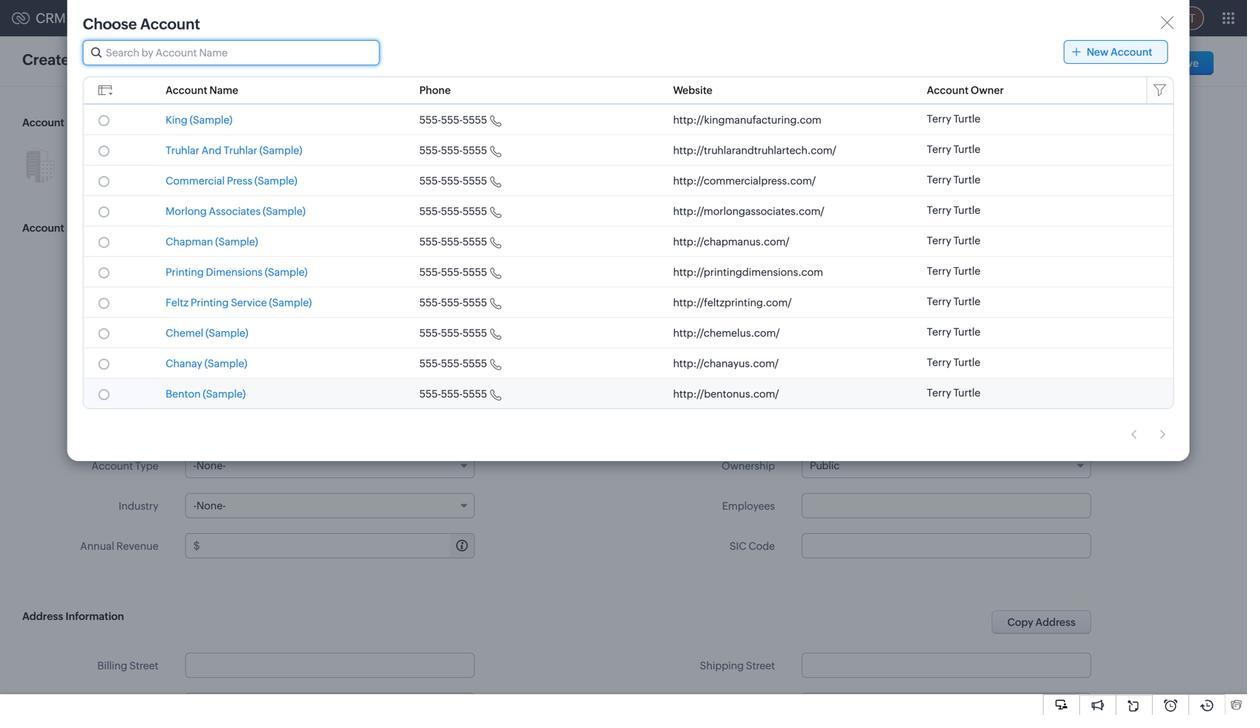 Task type: locate. For each thing, give the bounding box(es) containing it.
owner
[[971, 84, 1004, 96], [126, 260, 159, 271]]

1 terry turtle from the top
[[927, 113, 981, 125]]

7 turtle from the top
[[954, 296, 981, 307]]

3 turtle from the top
[[954, 174, 981, 186]]

website
[[673, 84, 713, 96], [736, 380, 775, 392]]

9 terry turtle from the top
[[927, 356, 981, 368]]

truhlar left and on the left top of the page
[[166, 144, 199, 156]]

9 terry from the top
[[927, 356, 952, 368]]

information
[[67, 222, 125, 234], [66, 610, 124, 622]]

save inside button
[[1072, 57, 1095, 69]]

4 5555 from the top
[[463, 205, 487, 217]]

4 turtle from the top
[[954, 204, 981, 216]]

0 vertical spatial name
[[210, 84, 238, 96]]

1 horizontal spatial name
[[210, 84, 238, 96]]

street
[[130, 660, 159, 672], [746, 660, 775, 672]]

1 horizontal spatial save
[[1176, 57, 1199, 69]]

layout
[[187, 54, 220, 66]]

new
[[1087, 46, 1109, 58], [1118, 57, 1140, 69]]

10 5555 from the top
[[463, 388, 487, 400]]

code
[[749, 540, 775, 552]]

1 horizontal spatial new
[[1118, 57, 1140, 69]]

1 horizontal spatial truhlar
[[224, 144, 257, 156]]

1 save from the left
[[1072, 57, 1095, 69]]

4 terry from the top
[[927, 204, 952, 216]]

5555 for http://morlongassociates.com/
[[463, 205, 487, 217]]

turtle for http://truhlarandtruhlartech.com/
[[954, 143, 981, 155]]

type
[[135, 460, 159, 472]]

0 horizontal spatial account name
[[86, 300, 159, 312]]

terry turtle for http://truhlarandtruhlartech.com/
[[927, 143, 981, 155]]

3 terry from the top
[[927, 174, 952, 186]]

terry turtle for http://kingmanufacturing.com
[[927, 113, 981, 125]]

commercial press (sample) link
[[166, 175, 297, 187]]

navigation
[[1124, 424, 1175, 446]]

1 vertical spatial owner
[[126, 260, 159, 271]]

(sample) up service
[[265, 266, 308, 278]]

1 horizontal spatial street
[[746, 660, 775, 672]]

logo image
[[12, 12, 30, 24]]

(sample) up printing dimensions (sample) link
[[215, 236, 258, 248]]

5555 for http://truhlarandtruhlartech.com/
[[463, 144, 487, 156]]

website down http://chanayus.com/
[[736, 380, 775, 392]]

turtle
[[954, 113, 981, 125], [954, 143, 981, 155], [954, 174, 981, 186], [954, 204, 981, 216], [954, 235, 981, 247], [954, 265, 981, 277], [954, 296, 981, 307], [954, 326, 981, 338], [954, 356, 981, 368], [954, 387, 981, 399]]

choose account
[[83, 16, 200, 33]]

1 vertical spatial website
[[736, 380, 775, 392]]

(sample)
[[190, 114, 233, 126], [260, 144, 302, 156], [255, 175, 297, 187], [263, 205, 306, 217], [215, 236, 258, 248], [265, 266, 308, 278], [269, 297, 312, 309], [206, 327, 248, 339], [205, 358, 247, 369], [203, 388, 246, 400]]

555-555-5555 for printing dimensions (sample)
[[420, 266, 487, 278]]

1 vertical spatial account name
[[86, 300, 159, 312]]

account name up 'king (sample)'
[[166, 84, 238, 96]]

4 555-555-5555 from the top
[[420, 205, 487, 217]]

name left feltz
[[130, 300, 159, 312]]

1 horizontal spatial account name
[[166, 84, 238, 96]]

6 5555 from the top
[[463, 266, 487, 278]]

address
[[22, 610, 63, 622], [1036, 616, 1076, 628]]

5 terry from the top
[[927, 235, 952, 247]]

0 vertical spatial phone
[[420, 84, 451, 96]]

truhlar
[[166, 144, 199, 156], [224, 144, 257, 156]]

1 vertical spatial name
[[130, 300, 159, 312]]

3 555-555-5555 from the top
[[420, 175, 487, 187]]

printing down chapman
[[166, 266, 204, 278]]

street right the shipping
[[746, 660, 775, 672]]

printing up "chemel (sample)"
[[191, 297, 229, 309]]

7 terry from the top
[[927, 296, 952, 307]]

terry for http://bentonus.com/
[[927, 387, 952, 399]]

information inside address information copy address
[[66, 610, 124, 622]]

0 horizontal spatial website
[[673, 84, 713, 96]]

10 terry from the top
[[927, 387, 952, 399]]

7 555-555-5555 from the top
[[420, 297, 487, 309]]

home
[[84, 12, 113, 24]]

street right billing
[[130, 660, 159, 672]]

9 turtle from the top
[[954, 356, 981, 368]]

2 555-555-5555 from the top
[[420, 144, 487, 156]]

and
[[1097, 57, 1116, 69]]

555-555-5555 for commercial press (sample)
[[420, 175, 487, 187]]

2 terry turtle from the top
[[927, 143, 981, 155]]

5 terry turtle from the top
[[927, 235, 981, 247]]

1 terry from the top
[[927, 113, 952, 125]]

5 turtle from the top
[[954, 235, 981, 247]]

1 555-555-5555 from the top
[[420, 114, 487, 126]]

chapman
[[166, 236, 213, 248]]

5 5555 from the top
[[463, 236, 487, 248]]

9 5555 from the top
[[463, 358, 487, 369]]

account name up account site
[[86, 300, 159, 312]]

9 555-555-5555 from the top
[[420, 358, 487, 369]]

king (sample) link
[[166, 114, 233, 126]]

save left and
[[1072, 57, 1095, 69]]

5 555-555-5555 from the top
[[420, 236, 487, 248]]

truhlar and truhlar (sample)
[[166, 144, 302, 156]]

industry
[[119, 500, 159, 512]]

information for address
[[66, 610, 124, 622]]

printing
[[166, 266, 204, 278], [191, 297, 229, 309]]

2 terry from the top
[[927, 143, 952, 155]]

terry turtle
[[927, 113, 981, 125], [927, 143, 981, 155], [927, 174, 981, 186], [927, 204, 981, 216], [927, 235, 981, 247], [927, 265, 981, 277], [927, 296, 981, 307], [927, 326, 981, 338], [927, 356, 981, 368], [927, 387, 981, 399]]

save inside "button"
[[1176, 57, 1199, 69]]

1 horizontal spatial phone
[[744, 300, 775, 312]]

0 horizontal spatial name
[[130, 300, 159, 312]]

terry turtle for http://morlongassociates.com/
[[927, 204, 981, 216]]

annual revenue
[[80, 540, 159, 552]]

turtle for http://chanayus.com/
[[954, 356, 981, 368]]

3 terry turtle from the top
[[927, 174, 981, 186]]

6 turtle from the top
[[954, 265, 981, 277]]

chemel (sample)
[[166, 327, 248, 339]]

chapman (sample)
[[166, 236, 258, 248]]

5555
[[463, 114, 487, 126], [463, 144, 487, 156], [463, 175, 487, 187], [463, 205, 487, 217], [463, 236, 487, 248], [463, 266, 487, 278], [463, 297, 487, 309], [463, 327, 487, 339], [463, 358, 487, 369], [463, 388, 487, 400]]

4 terry turtle from the top
[[927, 204, 981, 216]]

account image
[[22, 117, 98, 128]]

1 turtle from the top
[[954, 113, 981, 125]]

commercial press (sample)
[[166, 175, 297, 187]]

sic code
[[730, 540, 775, 552]]

None text field
[[185, 293, 475, 318], [802, 293, 1092, 318], [802, 373, 1092, 398], [185, 413, 475, 438], [802, 493, 1092, 518], [202, 534, 474, 558], [185, 293, 475, 318], [802, 293, 1092, 318], [802, 373, 1092, 398], [185, 413, 475, 438], [802, 493, 1092, 518], [202, 534, 474, 558]]

6 terry turtle from the top
[[927, 265, 981, 277]]

8 turtle from the top
[[954, 326, 981, 338]]

0 horizontal spatial owner
[[126, 260, 159, 271]]

0 vertical spatial owner
[[971, 84, 1004, 96]]

2 truhlar from the left
[[224, 144, 257, 156]]

account name
[[166, 84, 238, 96], [86, 300, 159, 312]]

name
[[210, 84, 238, 96], [130, 300, 159, 312]]

website up http://kingmanufacturing.com
[[673, 84, 713, 96]]

8 terry turtle from the top
[[927, 326, 981, 338]]

10 555-555-5555 from the top
[[420, 388, 487, 400]]

2 save from the left
[[1176, 57, 1199, 69]]

printing dimensions (sample)
[[166, 266, 308, 278]]

image
[[67, 117, 98, 128]]

terry for http://feltzprinting.com/
[[927, 296, 952, 307]]

1 5555 from the top
[[463, 114, 487, 126]]

10 terry turtle from the top
[[927, 387, 981, 399]]

None text field
[[185, 333, 475, 358], [802, 333, 1092, 358], [802, 413, 1092, 438], [802, 533, 1092, 558], [185, 653, 475, 678], [802, 653, 1092, 678], [185, 693, 475, 715], [802, 693, 1092, 715], [185, 333, 475, 358], [802, 333, 1092, 358], [802, 413, 1092, 438], [802, 533, 1092, 558], [185, 653, 475, 678], [802, 653, 1092, 678], [185, 693, 475, 715], [802, 693, 1092, 715]]

turtle for http://commercialpress.com/
[[954, 174, 981, 186]]

0 horizontal spatial new
[[1087, 46, 1109, 58]]

0 horizontal spatial street
[[130, 660, 159, 672]]

chanay (sample)
[[166, 358, 247, 369]]

save right new account at right
[[1176, 57, 1199, 69]]

5555 for http://commercialpress.com/
[[463, 175, 487, 187]]

benton
[[166, 388, 201, 400]]

1 vertical spatial information
[[66, 610, 124, 622]]

terry for http://truhlarandtruhlartech.com/
[[927, 143, 952, 155]]

1 vertical spatial account owner
[[82, 260, 159, 271]]

6 terry from the top
[[927, 265, 952, 277]]

account
[[140, 16, 200, 33], [1111, 46, 1153, 58], [73, 51, 133, 68], [166, 84, 207, 96], [927, 84, 969, 96], [22, 117, 64, 128], [22, 222, 64, 234], [82, 260, 124, 271], [86, 300, 128, 312], [96, 340, 138, 352], [117, 380, 159, 392], [92, 460, 133, 472]]

(sample) down "chemel (sample)"
[[205, 358, 247, 369]]

8 555-555-5555 from the top
[[420, 327, 487, 339]]

8 terry from the top
[[927, 326, 952, 338]]

save for save
[[1176, 57, 1199, 69]]

0 horizontal spatial truhlar
[[166, 144, 199, 156]]

7 terry turtle from the top
[[927, 296, 981, 307]]

0 vertical spatial account owner
[[927, 84, 1004, 96]]

7 5555 from the top
[[463, 297, 487, 309]]

555-
[[420, 114, 441, 126], [441, 114, 463, 126], [420, 144, 441, 156], [441, 144, 463, 156], [420, 175, 441, 187], [441, 175, 463, 187], [420, 205, 441, 217], [441, 205, 463, 217], [420, 236, 441, 248], [441, 236, 463, 248], [420, 266, 441, 278], [441, 266, 463, 278], [420, 297, 441, 309], [441, 297, 463, 309], [420, 327, 441, 339], [441, 327, 463, 339], [420, 358, 441, 369], [441, 358, 463, 369], [420, 388, 441, 400], [441, 388, 463, 400]]

2 turtle from the top
[[954, 143, 981, 155]]

http://chanayus.com/
[[673, 358, 779, 369]]

3 5555 from the top
[[463, 175, 487, 187]]

6 555-555-5555 from the top
[[420, 266, 487, 278]]

save
[[1072, 57, 1095, 69], [1176, 57, 1199, 69]]

555-555-5555
[[420, 114, 487, 126], [420, 144, 487, 156], [420, 175, 487, 187], [420, 205, 487, 217], [420, 236, 487, 248], [420, 266, 487, 278], [420, 297, 487, 309], [420, 327, 487, 339], [420, 358, 487, 369], [420, 388, 487, 400]]

truhlar right and on the left top of the page
[[224, 144, 257, 156]]

terry for http://chapmanus.com/
[[927, 235, 952, 247]]

terry turtle for http://feltzprinting.com/
[[927, 296, 981, 307]]

2 5555 from the top
[[463, 144, 487, 156]]

chemel
[[166, 327, 204, 339]]

search image
[[1060, 12, 1072, 25]]

crm link
[[12, 11, 66, 26]]

street for billing street
[[130, 660, 159, 672]]

contacts link
[[177, 0, 245, 36]]

http://kingmanufacturing.com
[[673, 114, 822, 126]]

account owner
[[927, 84, 1004, 96], [82, 260, 159, 271]]

1 street from the left
[[130, 660, 159, 672]]

0 horizontal spatial address
[[22, 610, 63, 622]]

terry turtle for http://chanayus.com/
[[927, 356, 981, 368]]

create account edit page layout
[[22, 51, 220, 68]]

name down layout
[[210, 84, 238, 96]]

0 vertical spatial information
[[67, 222, 125, 234]]

0 horizontal spatial save
[[1072, 57, 1095, 69]]

edit page layout link
[[140, 54, 220, 66]]

8 5555 from the top
[[463, 327, 487, 339]]

save for save and new
[[1072, 57, 1095, 69]]

2 street from the left
[[746, 660, 775, 672]]

save and new button
[[1056, 51, 1155, 75]]

10 turtle from the top
[[954, 387, 981, 399]]

phone
[[420, 84, 451, 96], [744, 300, 775, 312]]

http://commercialpress.com/
[[673, 175, 816, 187]]



Task type: vqa. For each thing, say whether or not it's contained in the screenshot.


Task type: describe. For each thing, give the bounding box(es) containing it.
service
[[231, 297, 267, 309]]

page
[[161, 54, 185, 66]]

morlong associates (sample)
[[166, 205, 306, 217]]

new inside button
[[1118, 57, 1140, 69]]

http://chapmanus.com/
[[673, 236, 790, 248]]

ownership
[[722, 460, 775, 472]]

turtle for http://morlongassociates.com/
[[954, 204, 981, 216]]

parent
[[84, 380, 115, 392]]

1 horizontal spatial account owner
[[927, 84, 1004, 96]]

edit
[[140, 54, 159, 66]]

feltz printing service (sample)
[[166, 297, 312, 309]]

1 horizontal spatial address
[[1036, 616, 1076, 628]]

billing street
[[97, 660, 159, 672]]

(sample) up commercial press (sample)
[[260, 144, 302, 156]]

http://morlongassociates.com/
[[673, 205, 825, 217]]

and
[[202, 144, 222, 156]]

Search by Account Name text field
[[84, 41, 379, 65]]

account information
[[22, 222, 125, 234]]

feltz printing service (sample) link
[[166, 297, 312, 309]]

terry turtle for http://bentonus.com/
[[927, 387, 981, 399]]

terry turtle for http://chapmanus.com/
[[927, 235, 981, 247]]

terry for http://kingmanufacturing.com
[[927, 113, 952, 125]]

new account
[[1087, 46, 1153, 58]]

home link
[[72, 0, 125, 36]]

address information copy address
[[22, 610, 1076, 628]]

account type
[[92, 460, 159, 472]]

create
[[22, 51, 70, 68]]

morlong
[[166, 205, 207, 217]]

rating
[[744, 260, 775, 271]]

crm
[[36, 11, 66, 26]]

turtle for http://printingdimensions.com
[[954, 265, 981, 277]]

turtle for http://chemelus.com/
[[954, 326, 981, 338]]

http://chemelus.com/
[[673, 327, 780, 339]]

annual
[[80, 540, 114, 552]]

turtle for http://chapmanus.com/
[[954, 235, 981, 247]]

contacts
[[189, 12, 233, 24]]

benton (sample)
[[166, 388, 246, 400]]

5555 for http://chanayus.com/
[[463, 358, 487, 369]]

terry for http://printingdimensions.com
[[927, 265, 952, 277]]

commercial
[[166, 175, 225, 187]]

0 vertical spatial website
[[673, 84, 713, 96]]

terry for http://commercialpress.com/
[[927, 174, 952, 186]]

$
[[193, 540, 200, 552]]

(sample) up and on the left top of the page
[[190, 114, 233, 126]]

save button
[[1161, 51, 1214, 75]]

chapman (sample) link
[[166, 236, 258, 248]]

(sample) right associates at left top
[[263, 205, 306, 217]]

(sample) down chanay (sample) on the left of page
[[203, 388, 246, 400]]

5555 for http://chemelus.com/
[[463, 327, 487, 339]]

morlong associates (sample) link
[[166, 205, 306, 217]]

information for account
[[67, 222, 125, 234]]

555-555-5555 for chanay (sample)
[[420, 358, 487, 369]]

555-555-5555 for benton (sample)
[[420, 388, 487, 400]]

1 truhlar from the left
[[166, 144, 199, 156]]

1 vertical spatial printing
[[191, 297, 229, 309]]

revenue
[[116, 540, 159, 552]]

terry turtle for http://chemelus.com/
[[927, 326, 981, 338]]

0 vertical spatial printing
[[166, 266, 204, 278]]

0 horizontal spatial account owner
[[82, 260, 159, 271]]

dimensions
[[206, 266, 263, 278]]

copy address button
[[992, 610, 1092, 634]]

5555 for http://chapmanus.com/
[[463, 236, 487, 248]]

site
[[140, 340, 159, 352]]

employees
[[722, 500, 775, 512]]

555-555-5555 for chapman (sample)
[[420, 236, 487, 248]]

chanay (sample) link
[[166, 358, 247, 369]]

555-555-5555 for chemel (sample)
[[420, 327, 487, 339]]

555-555-5555 for feltz printing service (sample)
[[420, 297, 487, 309]]

terry for http://chanayus.com/
[[927, 356, 952, 368]]

(sample) down feltz printing service (sample) link
[[206, 327, 248, 339]]

feltz
[[166, 297, 189, 309]]

printing dimensions (sample) link
[[166, 266, 308, 278]]

turtle for http://bentonus.com/
[[954, 387, 981, 399]]

0 horizontal spatial phone
[[420, 84, 451, 96]]

1 horizontal spatial website
[[736, 380, 775, 392]]

terry for http://chemelus.com/
[[927, 326, 952, 338]]

sic
[[730, 540, 747, 552]]

555-555-5555 for truhlar and truhlar (sample)
[[420, 144, 487, 156]]

search element
[[1051, 0, 1081, 36]]

fax
[[759, 340, 775, 352]]

http://printingdimensions.com
[[673, 266, 824, 278]]

1 vertical spatial phone
[[744, 300, 775, 312]]

5555 for http://feltzprinting.com/
[[463, 297, 487, 309]]

555-555-5555 for king (sample)
[[420, 114, 487, 126]]

parent account
[[84, 380, 159, 392]]

terry turtle for http://commercialpress.com/
[[927, 174, 981, 186]]

press
[[227, 175, 252, 187]]

5555 for http://kingmanufacturing.com
[[463, 114, 487, 126]]

street for shipping street
[[746, 660, 775, 672]]

king
[[166, 114, 188, 126]]

truhlar and truhlar (sample) link
[[166, 144, 302, 156]]

choose
[[83, 16, 137, 33]]

http://truhlarandtruhlartech.com/
[[673, 144, 837, 156]]

leads
[[137, 12, 165, 24]]

(sample) right service
[[269, 297, 312, 309]]

leads link
[[125, 0, 177, 36]]

5555 for http://bentonus.com/
[[463, 388, 487, 400]]

copy
[[1008, 616, 1034, 628]]

shipping street
[[700, 660, 775, 672]]

turtle for http://kingmanufacturing.com
[[954, 113, 981, 125]]

terry for http://morlongassociates.com/
[[927, 204, 952, 216]]

5555 for http://printingdimensions.com
[[463, 266, 487, 278]]

http://bentonus.com/
[[673, 388, 779, 400]]

chanay
[[166, 358, 202, 369]]

1 horizontal spatial owner
[[971, 84, 1004, 96]]

555-555-5555 for morlong associates (sample)
[[420, 205, 487, 217]]

benton (sample) link
[[166, 388, 246, 400]]

billing
[[97, 660, 127, 672]]

account site
[[96, 340, 159, 352]]

save and new
[[1072, 57, 1140, 69]]

(sample) right "press"
[[255, 175, 297, 187]]

king (sample)
[[166, 114, 233, 126]]

http://feltzprinting.com/
[[673, 297, 792, 309]]

associates
[[209, 205, 261, 217]]

terry turtle for http://printingdimensions.com
[[927, 265, 981, 277]]

chemel (sample) link
[[166, 327, 248, 339]]

shipping
[[700, 660, 744, 672]]

0 vertical spatial account name
[[166, 84, 238, 96]]

turtle for http://feltzprinting.com/
[[954, 296, 981, 307]]



